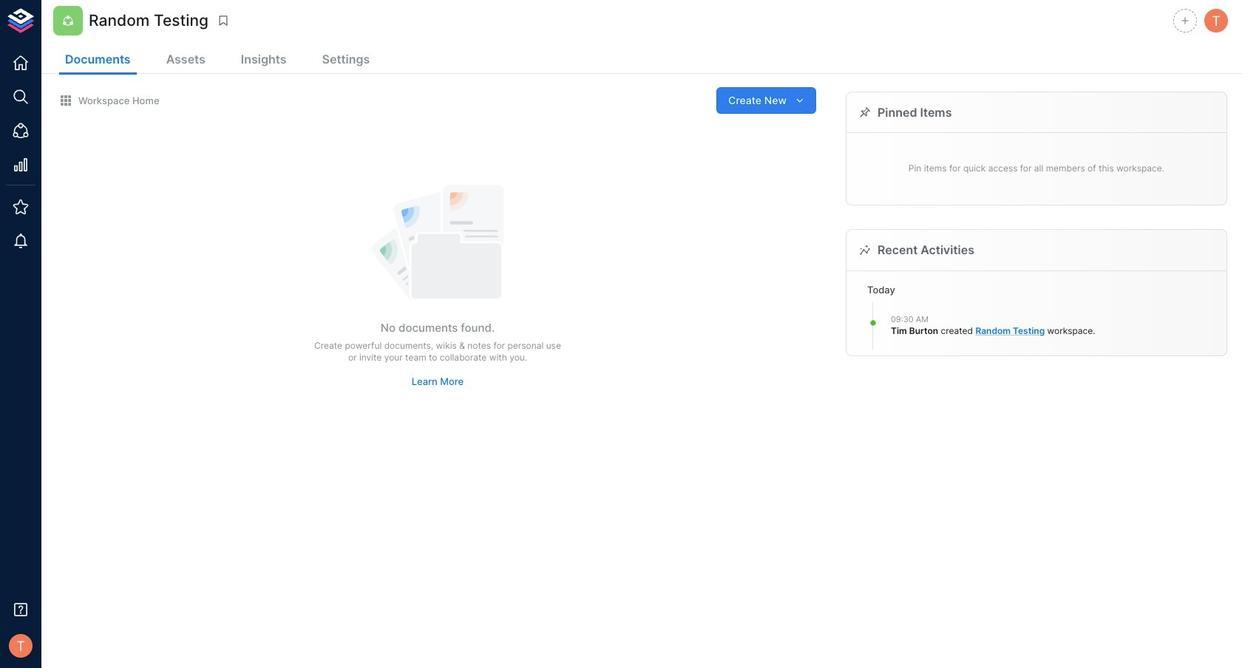 Task type: vqa. For each thing, say whether or not it's contained in the screenshot.
"Bookmark" ICON
yes



Task type: locate. For each thing, give the bounding box(es) containing it.
bookmark image
[[217, 14, 230, 27]]



